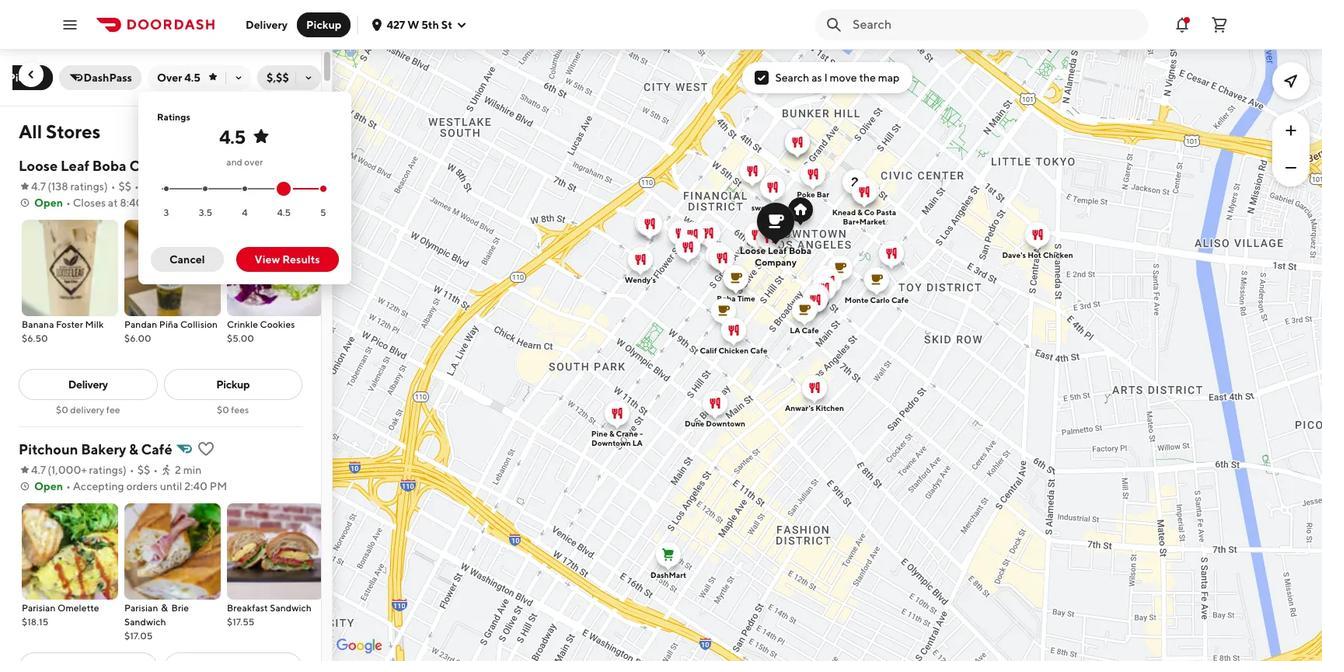 Task type: describe. For each thing, give the bounding box(es) containing it.
$,$$ button
[[257, 65, 321, 90]]

open for pitchoun
[[34, 480, 63, 493]]

milk
[[85, 319, 104, 330]]

all stores
[[19, 120, 100, 142]]

pitchoun bakery & café
[[19, 442, 172, 458]]

w
[[407, 18, 419, 31]]

• down "138"
[[66, 197, 71, 209]]

( 138 ratings )
[[48, 180, 108, 193]]

parisian for parisian ＆ brie sandwich $17.05
[[124, 602, 158, 614]]

over
[[244, 156, 263, 168]]

stores
[[46, 120, 100, 142]]

open menu image
[[61, 15, 79, 34]]

• up open • accepting orders until 2:40 pm
[[130, 464, 134, 476]]

banana
[[22, 319, 54, 330]]

$18.15
[[22, 616, 48, 628]]

parisian omelette $18.15
[[22, 602, 99, 628]]

5
[[320, 207, 326, 218]]

recenter the map image
[[1282, 72, 1300, 90]]

fee
[[106, 404, 120, 416]]

8:40
[[120, 197, 143, 209]]

4
[[242, 207, 248, 218]]

cancel
[[169, 253, 205, 266]]

3
[[164, 207, 169, 218]]

( for pitchoun
[[48, 464, 51, 476]]

pickup link
[[164, 369, 302, 400]]

parisian for parisian omelette $18.15
[[22, 602, 56, 614]]

powered by google image
[[337, 639, 382, 655]]

open • accepting orders until 2:40 pm
[[34, 480, 227, 493]]

delivery
[[70, 404, 104, 416]]

open for loose
[[34, 197, 63, 209]]

3.5
[[199, 207, 212, 218]]

crinkle cookies image
[[227, 220, 323, 316]]

crinkle cookies $5.00
[[227, 319, 295, 344]]

over 4.5
[[157, 72, 201, 84]]

4.7 for loose
[[31, 180, 46, 193]]

5 stars and over image
[[319, 184, 328, 194]]

2 vertical spatial 4.5
[[277, 207, 291, 218]]

pandan
[[124, 319, 157, 330]]

138
[[51, 180, 68, 193]]

breakfast sandwich $17.55
[[227, 602, 312, 628]]

pickup inside "link"
[[216, 379, 250, 391]]

bakery
[[81, 442, 126, 458]]

banana foster milk image
[[22, 220, 118, 316]]

ratings
[[157, 111, 190, 123]]

4 stars and over image
[[242, 186, 248, 192]]

427 w 5th st button
[[371, 18, 468, 31]]

pandan piña collision $6.00
[[124, 319, 218, 344]]

) for &
[[123, 464, 127, 476]]

$5.00
[[227, 333, 254, 344]]

move
[[830, 72, 857, 84]]

accepting
[[73, 480, 124, 493]]

the
[[859, 72, 876, 84]]

• up 8:40 in the top of the page
[[135, 180, 139, 193]]

pandan piña collision image
[[124, 220, 221, 316]]

1 vertical spatial pm
[[210, 480, 227, 493]]

cancel button
[[151, 247, 224, 272]]

0 horizontal spatial pm
[[146, 197, 163, 209]]

fees
[[231, 404, 249, 416]]

$0 fees
[[217, 404, 249, 416]]

over
[[157, 72, 182, 84]]

collision
[[180, 319, 218, 330]]

view results
[[255, 253, 320, 266]]

$$ for café
[[137, 464, 150, 476]]

$,$$
[[267, 72, 289, 84]]

banana foster milk $6.50
[[22, 319, 104, 344]]

4.5 inside button
[[184, 72, 201, 84]]

• $$ for boba
[[111, 180, 131, 193]]

( for loose
[[48, 180, 51, 193]]

map region
[[321, 0, 1322, 661]]

$6.00
[[124, 333, 151, 344]]

foster
[[56, 319, 83, 330]]

delivery for delivery button
[[246, 18, 288, 31]]

average rating of 4.7 out of 5 element for pitchoun bakery & café
[[19, 463, 46, 478]]

cookies
[[260, 319, 295, 330]]

• down café at the left bottom
[[153, 464, 158, 476]]

search as i move the map
[[775, 72, 900, 84]]

piña
[[159, 319, 178, 330]]

breakfast
[[227, 602, 268, 614]]

$0 for pickup
[[217, 404, 229, 416]]

results
[[282, 253, 320, 266]]

$17.55
[[227, 616, 255, 628]]

2 for company
[[156, 180, 162, 193]]

brie
[[171, 602, 189, 614]]

dashpass
[[84, 72, 132, 84]]

parisian ＆ brie sandwich $17.05
[[124, 602, 189, 642]]

$0 delivery fee
[[56, 404, 120, 416]]

3.5 stars and over image
[[202, 186, 209, 192]]

$17.05
[[124, 630, 153, 642]]

orders
[[126, 480, 158, 493]]

map
[[878, 72, 900, 84]]

4.5 stars and over image
[[279, 184, 289, 194]]

0 items, open order cart image
[[1210, 15, 1229, 34]]

1,000+
[[51, 464, 87, 476]]

pitchoun
[[19, 442, 78, 458]]

view results button
[[236, 247, 339, 272]]

$6.50
[[22, 333, 48, 344]]

＆
[[160, 602, 170, 614]]

• down "1,000+"
[[66, 480, 71, 493]]

zoom out image
[[1282, 159, 1300, 177]]

427
[[387, 18, 405, 31]]

min for pitchoun bakery & café
[[183, 464, 202, 476]]

min for loose leaf boba company
[[165, 180, 183, 193]]



Task type: vqa. For each thing, say whether or not it's contained in the screenshot.


Task type: locate. For each thing, give the bounding box(es) containing it.
0 vertical spatial 4.5
[[184, 72, 201, 84]]

sweetgreen
[[751, 202, 793, 212], [751, 202, 793, 212]]

1 4.7 from the top
[[31, 180, 46, 193]]

( 1,000+ ratings )
[[48, 464, 127, 476]]

1 horizontal spatial pm
[[210, 480, 227, 493]]

0 horizontal spatial $0
[[56, 404, 68, 416]]

• $$ up orders in the bottom left of the page
[[130, 464, 150, 476]]

•
[[111, 180, 115, 193], [135, 180, 139, 193], [66, 197, 71, 209], [130, 464, 134, 476], [153, 464, 158, 476], [66, 480, 71, 493]]

1 vertical spatial pickup button
[[0, 65, 53, 90]]

1 vertical spatial (
[[48, 464, 51, 476]]

until
[[160, 480, 182, 493]]

ratings up accepting
[[89, 464, 123, 476]]

1 horizontal spatial sandwich
[[270, 602, 312, 614]]

click to add this store to your saved list image
[[217, 156, 235, 175]]

average rating of 4.7 out of 5 element left "138"
[[19, 179, 46, 194]]

1 vertical spatial 2 min
[[175, 464, 202, 476]]

knead
[[832, 207, 856, 216], [832, 207, 856, 216]]

open down "1,000+"
[[34, 480, 63, 493]]

monte
[[844, 295, 868, 304], [844, 295, 868, 304]]

pickup up $0 fees at left bottom
[[216, 379, 250, 391]]

( down pitchoun
[[48, 464, 51, 476]]

1 vertical spatial • $$
[[130, 464, 150, 476]]

1 average rating of 4.7 out of 5 element from the top
[[19, 179, 46, 194]]

0 vertical spatial )
[[104, 180, 108, 193]]

breakfast sandwich image
[[227, 504, 323, 600]]

1 vertical spatial average rating of 4.7 out of 5 element
[[19, 463, 46, 478]]

ratings for bakery
[[89, 464, 123, 476]]

2 open from the top
[[34, 480, 63, 493]]

$0 for delivery
[[56, 404, 68, 416]]

pine & crane - downtown la dashmart
[[591, 429, 686, 579], [591, 429, 686, 579]]

carlo
[[870, 295, 890, 304], [870, 295, 890, 304]]

1 vertical spatial pickup
[[8, 72, 43, 84]]

1 horizontal spatial parisian
[[124, 602, 158, 614]]

0 vertical spatial 4.7
[[31, 180, 46, 193]]

delivery up the "$0 delivery fee"
[[68, 379, 108, 391]]

0 horizontal spatial 4.5
[[184, 72, 201, 84]]

0 vertical spatial $$
[[119, 180, 131, 193]]

2:40
[[184, 480, 207, 493]]

st
[[441, 18, 452, 31]]

2 vertical spatial pickup
[[216, 379, 250, 391]]

$$ for company
[[119, 180, 131, 193]]

) up open • closes at 8:40 pm
[[104, 180, 108, 193]]

1 vertical spatial min
[[183, 464, 202, 476]]

delivery link
[[19, 369, 157, 400]]

closes
[[73, 197, 106, 209]]

la
[[790, 325, 800, 335], [790, 325, 800, 335], [632, 438, 642, 447], [632, 438, 642, 447]]

company
[[129, 158, 192, 174], [754, 256, 796, 268], [754, 256, 796, 268]]

dune
[[684, 419, 704, 428], [684, 419, 704, 428]]

427 w 5th st
[[387, 18, 452, 31]]

5th
[[421, 18, 439, 31]]

1 horizontal spatial $0
[[217, 404, 229, 416]]

pickup
[[306, 18, 342, 31], [8, 72, 43, 84], [216, 379, 250, 391]]

1 horizontal spatial $$
[[137, 464, 150, 476]]

2 for café
[[175, 464, 181, 476]]

3 stars and over image
[[163, 186, 169, 192]]

parisian omelette image
[[22, 504, 118, 600]]

0 horizontal spatial pickup button
[[0, 65, 53, 90]]

pm right 2:40
[[210, 480, 227, 493]]

1 parisian from the left
[[22, 602, 56, 614]]

co
[[864, 207, 874, 216], [864, 207, 874, 216]]

$$ up 8:40 in the top of the page
[[119, 180, 131, 193]]

ratings up "closes"
[[70, 180, 104, 193]]

la cafe
[[790, 325, 819, 335], [790, 325, 819, 335]]

2 ( from the top
[[48, 464, 51, 476]]

0 horizontal spatial pickup
[[8, 72, 43, 84]]

$0
[[56, 404, 68, 416], [217, 404, 229, 416]]

delivery button
[[236, 12, 297, 37]]

delivery up "$,$$"
[[246, 18, 288, 31]]

2 min
[[156, 180, 183, 193], [175, 464, 202, 476]]

omelette
[[58, 602, 99, 614]]

sandwich up $17.05
[[124, 616, 166, 628]]

parisian inside parisian ＆ brie sandwich $17.05
[[124, 602, 158, 614]]

0 horizontal spatial delivery
[[68, 379, 108, 391]]

min
[[165, 180, 183, 193], [183, 464, 202, 476]]

boba
[[92, 158, 126, 174], [789, 244, 811, 256], [789, 244, 811, 256], [716, 293, 735, 303], [716, 293, 735, 303]]

calif chicken cafe
[[700, 346, 767, 355], [700, 346, 767, 355]]

kitchen
[[815, 403, 844, 412], [815, 403, 844, 412]]

downtown
[[706, 419, 745, 428], [706, 419, 745, 428], [591, 438, 631, 447], [591, 438, 631, 447]]

dashpass button
[[59, 65, 141, 90]]

sandwich inside parisian ＆ brie sandwich $17.05
[[124, 616, 166, 628]]

$0 left 'fees' at the left bottom of the page
[[217, 404, 229, 416]]

1 horizontal spatial 4.5
[[219, 126, 245, 148]]

• $$ up the at
[[111, 180, 131, 193]]

( up open • closes at 8:40 pm
[[48, 180, 51, 193]]

and
[[226, 156, 242, 168]]

pickup button
[[297, 12, 351, 37], [0, 65, 53, 90]]

delivery inside button
[[246, 18, 288, 31]]

0 vertical spatial (
[[48, 180, 51, 193]]

zoom in image
[[1282, 121, 1300, 140]]

pickup button up all
[[0, 65, 53, 90]]

1 vertical spatial delivery
[[68, 379, 108, 391]]

1 vertical spatial )
[[123, 464, 127, 476]]

min up 3
[[165, 180, 183, 193]]

) for boba
[[104, 180, 108, 193]]

4.5 right "over"
[[184, 72, 201, 84]]

at
[[108, 197, 118, 209]]

2 left 3 stars and over icon
[[156, 180, 162, 193]]

4.7 left "138"
[[31, 180, 46, 193]]

min up 2:40
[[183, 464, 202, 476]]

4.7 down pitchoun
[[31, 464, 46, 476]]

2 horizontal spatial pickup
[[306, 18, 342, 31]]

open • closes at 8:40 pm
[[34, 197, 163, 209]]

leaf
[[61, 158, 89, 174], [767, 244, 787, 256], [767, 244, 787, 256]]

2 $0 from the left
[[217, 404, 229, 416]]

0 vertical spatial pickup button
[[297, 12, 351, 37]]

0 horizontal spatial $$
[[119, 180, 131, 193]]

2 4.7 from the top
[[31, 464, 46, 476]]

0 vertical spatial 2 min
[[156, 180, 183, 193]]

1 open from the top
[[34, 197, 63, 209]]

$$ up orders in the bottom left of the page
[[137, 464, 150, 476]]

1 $0 from the left
[[56, 404, 68, 416]]

0 vertical spatial open
[[34, 197, 63, 209]]

2
[[156, 180, 162, 193], [175, 464, 181, 476]]

) up open • accepting orders until 2:40 pm
[[123, 464, 127, 476]]

sandwich inside breakfast sandwich $17.55
[[270, 602, 312, 614]]

0 vertical spatial ratings
[[70, 180, 104, 193]]

parisian inside 'parisian omelette $18.15'
[[22, 602, 56, 614]]

0 vertical spatial 2
[[156, 180, 162, 193]]

as
[[812, 72, 822, 84]]

search
[[775, 72, 809, 84]]

previous image
[[25, 68, 37, 81]]

0 horizontal spatial )
[[104, 180, 108, 193]]

pm left 3
[[146, 197, 163, 209]]

café
[[141, 442, 172, 458]]

pasta
[[876, 207, 896, 216], [876, 207, 896, 216]]

pickup up all
[[8, 72, 43, 84]]

2 horizontal spatial 4.5
[[277, 207, 291, 218]]

1 horizontal spatial pickup
[[216, 379, 250, 391]]

delivery for delivery link
[[68, 379, 108, 391]]

wendy's
[[624, 275, 656, 284], [624, 275, 656, 284]]

calif
[[700, 346, 717, 355], [700, 346, 717, 355]]

boba time
[[716, 293, 755, 303], [716, 293, 755, 303]]

pickup right delivery button
[[306, 18, 342, 31]]

1 vertical spatial ratings
[[89, 464, 123, 476]]

anwar's
[[785, 403, 814, 412], [785, 403, 814, 412]]

0 horizontal spatial 2
[[156, 180, 162, 193]]

• $$
[[111, 180, 131, 193], [130, 464, 150, 476]]

2 min up 3
[[156, 180, 183, 193]]

parisian left ＆ at bottom
[[124, 602, 158, 614]]

parisian up the $18.15
[[22, 602, 56, 614]]

sweetgreen poke bar knead & co pasta bar+market
[[751, 189, 896, 226], [751, 189, 896, 226]]

hot
[[1027, 250, 1041, 259], [1027, 250, 1041, 259]]

1 horizontal spatial pickup button
[[297, 12, 351, 37]]

all
[[19, 120, 42, 142]]

2 min up 2:40
[[175, 464, 202, 476]]

time
[[737, 293, 755, 303], [737, 293, 755, 303]]

2 min for loose leaf boba company
[[156, 180, 183, 193]]

0 horizontal spatial sandwich
[[124, 616, 166, 628]]

1 vertical spatial 4.7
[[31, 464, 46, 476]]

Store search: begin typing to search for stores available on DoorDash text field
[[853, 16, 1139, 33]]

1 vertical spatial sandwich
[[124, 616, 166, 628]]

• up the at
[[111, 180, 115, 193]]

average rating of 4.7 out of 5 element
[[19, 179, 46, 194], [19, 463, 46, 478]]

pm
[[146, 197, 163, 209], [210, 480, 227, 493]]

notification bell image
[[1173, 15, 1192, 34]]

dave's hot chicken
[[1002, 250, 1073, 259], [1002, 250, 1073, 259]]

• $$ for &
[[130, 464, 150, 476]]

1 horizontal spatial delivery
[[246, 18, 288, 31]]

0 vertical spatial delivery
[[246, 18, 288, 31]]

sandwich
[[270, 602, 312, 614], [124, 616, 166, 628]]

pickup button up '$,$$' button
[[297, 12, 351, 37]]

open down "138"
[[34, 197, 63, 209]]

view
[[255, 253, 280, 266]]

2 parisian from the left
[[124, 602, 158, 614]]

1 vertical spatial 4.5
[[219, 126, 245, 148]]

and over
[[226, 156, 263, 168]]

0 vertical spatial pickup
[[306, 18, 342, 31]]

2 min for pitchoun bakery & café
[[175, 464, 202, 476]]

i
[[824, 72, 828, 84]]

4.7 for pitchoun
[[31, 464, 46, 476]]

$0 left delivery
[[56, 404, 68, 416]]

1 vertical spatial $$
[[137, 464, 150, 476]]

1 vertical spatial 2
[[175, 464, 181, 476]]

parisian ＆ brie sandwich image
[[124, 504, 221, 600]]

4.5 up and
[[219, 126, 245, 148]]

1 ( from the top
[[48, 180, 51, 193]]

ratings for leaf
[[70, 180, 104, 193]]

sandwich right breakfast
[[270, 602, 312, 614]]

)
[[104, 180, 108, 193], [123, 464, 127, 476]]

open
[[34, 197, 63, 209], [34, 480, 63, 493]]

monte carlo cafe
[[844, 295, 908, 304], [844, 295, 908, 304]]

4.7
[[31, 180, 46, 193], [31, 464, 46, 476]]

1 horizontal spatial 2
[[175, 464, 181, 476]]

2 average rating of 4.7 out of 5 element from the top
[[19, 463, 46, 478]]

4.5 down 4.5 stars and over image
[[277, 207, 291, 218]]

0 vertical spatial min
[[165, 180, 183, 193]]

over 4.5 button
[[148, 65, 251, 90]]

click to add this store to your saved list image
[[197, 440, 216, 459]]

ratings
[[70, 180, 104, 193], [89, 464, 123, 476]]

2 up until
[[175, 464, 181, 476]]

1 vertical spatial open
[[34, 480, 63, 493]]

Search as I move the map checkbox
[[755, 71, 769, 85]]

average rating of 4.7 out of 5 element down pitchoun
[[19, 463, 46, 478]]

crinkle
[[227, 319, 258, 330]]

0 horizontal spatial parisian
[[22, 602, 56, 614]]

1 horizontal spatial )
[[123, 464, 127, 476]]

0 vertical spatial average rating of 4.7 out of 5 element
[[19, 179, 46, 194]]

0 vertical spatial pm
[[146, 197, 163, 209]]

0 vertical spatial • $$
[[111, 180, 131, 193]]

dave's
[[1002, 250, 1026, 259], [1002, 250, 1026, 259]]

average rating of 4.7 out of 5 element for loose leaf boba company
[[19, 179, 46, 194]]

0 vertical spatial sandwich
[[270, 602, 312, 614]]



